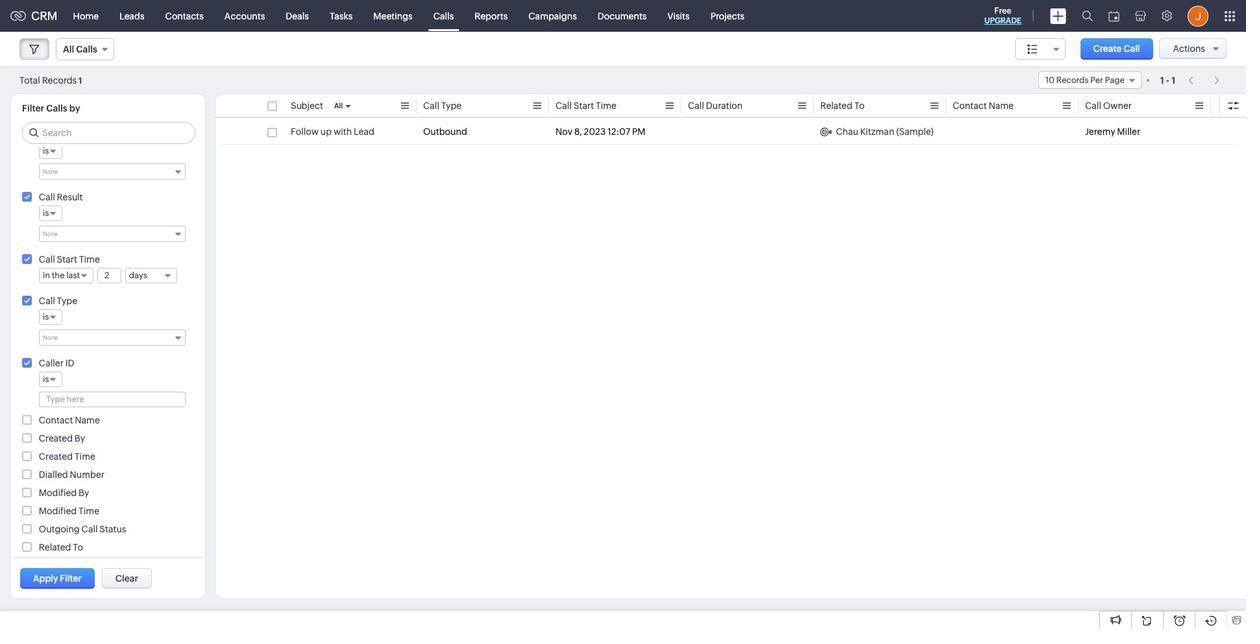 Task type: describe. For each thing, give the bounding box(es) containing it.
number
[[70, 470, 105, 480]]

crm
[[31, 9, 58, 23]]

1 is from the top
[[43, 146, 49, 156]]

home link
[[63, 0, 109, 31]]

accounts link
[[214, 0, 275, 31]]

total records 1
[[19, 75, 82, 85]]

call type for call start time
[[39, 296, 77, 306]]

call up outbound
[[423, 101, 439, 111]]

owner
[[1103, 101, 1132, 111]]

contacts
[[165, 11, 204, 21]]

campaigns link
[[518, 0, 587, 31]]

none field none
[[39, 330, 186, 346]]

type for call
[[441, 101, 462, 111]]

call down in
[[39, 296, 55, 306]]

apply filter button
[[20, 569, 95, 589]]

clear
[[115, 574, 138, 584]]

campaigns
[[529, 11, 577, 21]]

0 horizontal spatial related to
[[39, 543, 83, 553]]

by for modified by
[[79, 488, 89, 499]]

0 vertical spatial related
[[821, 101, 853, 111]]

projects link
[[700, 0, 755, 31]]

None text field
[[43, 332, 169, 342]]

chau kitzman (sample)
[[836, 127, 934, 137]]

created for created time
[[39, 452, 73, 462]]

modified time
[[39, 506, 99, 517]]

documents link
[[587, 0, 657, 31]]

is field for type
[[39, 310, 63, 325]]

calls for filter calls by
[[46, 103, 67, 114]]

meetings link
[[363, 0, 423, 31]]

page
[[1105, 75, 1125, 85]]

visits
[[668, 11, 690, 21]]

10 records per page
[[1046, 75, 1125, 85]]

leads link
[[109, 0, 155, 31]]

create call button
[[1081, 38, 1153, 60]]

10
[[1046, 75, 1055, 85]]

call left result
[[39, 192, 55, 203]]

nov 8, 2023 12:07 pm
[[556, 127, 646, 137]]

by
[[69, 103, 80, 114]]

1 is field from the top
[[39, 143, 63, 159]]

duration
[[706, 101, 743, 111]]

8,
[[574, 127, 582, 137]]

is field for id
[[39, 372, 63, 388]]

create
[[1094, 43, 1122, 54]]

days
[[129, 271, 147, 280]]

size image
[[1028, 43, 1038, 55]]

jeremy
[[1085, 127, 1116, 137]]

calls link
[[423, 0, 464, 31]]

search image
[[1082, 10, 1093, 21]]

call up in
[[39, 254, 55, 265]]

2023
[[584, 127, 606, 137]]

filter calls by
[[22, 103, 80, 114]]

0 horizontal spatial contact name
[[39, 415, 100, 426]]

1 for 1 - 1
[[1172, 75, 1176, 85]]

create menu element
[[1043, 0, 1074, 31]]

records for total
[[42, 75, 77, 85]]

profile element
[[1180, 0, 1217, 31]]

lead
[[354, 127, 375, 137]]

accounts
[[225, 11, 265, 21]]

10 Records Per Page field
[[1039, 71, 1142, 89]]

0 vertical spatial filter
[[22, 103, 44, 114]]

follow up with lead link
[[291, 125, 375, 138]]

Search text field
[[23, 123, 195, 143]]

crm link
[[10, 9, 58, 23]]

call owner
[[1085, 101, 1132, 111]]

apply
[[33, 574, 58, 584]]

caller
[[39, 358, 64, 369]]

1 horizontal spatial contact
[[953, 101, 987, 111]]

in the last
[[43, 271, 80, 280]]

calls for all calls
[[76, 44, 97, 55]]

created for created by
[[39, 434, 73, 444]]

pm
[[632, 127, 646, 137]]

follow
[[291, 127, 319, 137]]

with
[[334, 127, 352, 137]]

apply filter
[[33, 574, 82, 584]]

miller
[[1117, 127, 1141, 137]]

1 - 1
[[1161, 75, 1176, 85]]

call up nov
[[556, 101, 572, 111]]

call left 'status' at the left bottom of the page
[[82, 525, 98, 535]]

modified by
[[39, 488, 89, 499]]

0 vertical spatial related to
[[821, 101, 865, 111]]

free
[[995, 6, 1012, 16]]

(sample)
[[896, 127, 934, 137]]

none field the size
[[1015, 38, 1066, 60]]

outgoing call status
[[39, 525, 126, 535]]

1 horizontal spatial 1
[[1161, 75, 1165, 85]]

deals
[[286, 11, 309, 21]]

chau kitzman (sample) link
[[821, 125, 934, 138]]

created by
[[39, 434, 85, 444]]

dialled
[[39, 470, 68, 480]]



Task type: vqa. For each thing, say whether or not it's contained in the screenshot.
home link
yes



Task type: locate. For each thing, give the bounding box(es) containing it.
is for caller id
[[43, 375, 49, 384]]

type
[[441, 101, 462, 111], [57, 296, 77, 306]]

0 vertical spatial start
[[574, 101, 594, 111]]

follow up with lead
[[291, 127, 375, 137]]

1 horizontal spatial filter
[[60, 574, 82, 584]]

2 modified from the top
[[39, 506, 77, 517]]

in
[[43, 271, 50, 280]]

projects
[[711, 11, 745, 21]]

0 vertical spatial calls
[[433, 11, 454, 21]]

all up total records 1
[[63, 44, 74, 55]]

all for all
[[334, 102, 343, 110]]

status
[[100, 525, 126, 535]]

start up 8, on the left of page
[[574, 101, 594, 111]]

result
[[57, 192, 83, 203]]

call inside "button"
[[1124, 43, 1140, 54]]

1 created from the top
[[39, 434, 73, 444]]

reports
[[475, 11, 508, 21]]

all for all calls
[[63, 44, 74, 55]]

created
[[39, 434, 73, 444], [39, 452, 73, 462]]

meetings
[[373, 11, 413, 21]]

1 horizontal spatial type
[[441, 101, 462, 111]]

none text field down search text box
[[43, 166, 169, 176]]

0 vertical spatial all
[[63, 44, 74, 55]]

up
[[321, 127, 332, 137]]

1 horizontal spatial related to
[[821, 101, 865, 111]]

modified down dialled
[[39, 488, 77, 499]]

1 vertical spatial related
[[39, 543, 71, 553]]

1 horizontal spatial call type
[[423, 101, 462, 111]]

tasks
[[330, 11, 353, 21]]

type for caller
[[57, 296, 77, 306]]

call
[[1124, 43, 1140, 54], [423, 101, 439, 111], [556, 101, 572, 111], [688, 101, 704, 111], [1085, 101, 1102, 111], [39, 192, 55, 203], [39, 254, 55, 265], [39, 296, 55, 306], [82, 525, 98, 535]]

time up nov 8, 2023 12:07 pm
[[596, 101, 617, 111]]

is down in
[[43, 312, 49, 322]]

1 inside total records 1
[[79, 76, 82, 85]]

is down call result
[[43, 208, 49, 218]]

2 vertical spatial calls
[[46, 103, 67, 114]]

calls down home link
[[76, 44, 97, 55]]

subject
[[291, 101, 323, 111]]

is field down call result
[[39, 206, 63, 221]]

related up chau
[[821, 101, 853, 111]]

1
[[1161, 75, 1165, 85], [1172, 75, 1176, 85], [79, 76, 82, 85]]

contact
[[953, 101, 987, 111], [39, 415, 73, 426]]

is for call result
[[43, 208, 49, 218]]

1 vertical spatial contact
[[39, 415, 73, 426]]

1 vertical spatial name
[[75, 415, 100, 426]]

related down outgoing
[[39, 543, 71, 553]]

leads
[[120, 11, 145, 21]]

by up created time at the bottom left
[[75, 434, 85, 444]]

2 is from the top
[[43, 208, 49, 218]]

dialled number
[[39, 470, 105, 480]]

is field
[[39, 143, 63, 159], [39, 206, 63, 221], [39, 310, 63, 325], [39, 372, 63, 388]]

per
[[1091, 75, 1104, 85]]

time
[[596, 101, 617, 111], [79, 254, 100, 265], [75, 452, 95, 462], [79, 506, 99, 517]]

calls
[[433, 11, 454, 21], [76, 44, 97, 55], [46, 103, 67, 114]]

0 vertical spatial created
[[39, 434, 73, 444]]

0 horizontal spatial calls
[[46, 103, 67, 114]]

contact name
[[953, 101, 1014, 111], [39, 415, 100, 426]]

modified for modified by
[[39, 488, 77, 499]]

2 created from the top
[[39, 452, 73, 462]]

0 vertical spatial contact name
[[953, 101, 1014, 111]]

modified up outgoing
[[39, 506, 77, 517]]

create call
[[1094, 43, 1140, 54]]

is field for result
[[39, 206, 63, 221]]

0 vertical spatial type
[[441, 101, 462, 111]]

created time
[[39, 452, 95, 462]]

modified for modified time
[[39, 506, 77, 517]]

to
[[855, 101, 865, 111], [73, 543, 83, 553]]

1 vertical spatial created
[[39, 452, 73, 462]]

create menu image
[[1050, 8, 1067, 24]]

call left "owner"
[[1085, 101, 1102, 111]]

1 horizontal spatial to
[[855, 101, 865, 111]]

call type up outbound
[[423, 101, 462, 111]]

all inside field
[[63, 44, 74, 55]]

1 horizontal spatial all
[[334, 102, 343, 110]]

navigation
[[1182, 71, 1227, 90]]

jeremy miller
[[1085, 127, 1141, 137]]

start
[[574, 101, 594, 111], [57, 254, 77, 265]]

4 is from the top
[[43, 375, 49, 384]]

nov
[[556, 127, 573, 137]]

related to up chau
[[821, 101, 865, 111]]

is down filter calls by
[[43, 146, 49, 156]]

is for call type
[[43, 312, 49, 322]]

None field
[[1015, 38, 1066, 60], [39, 164, 186, 180], [39, 226, 186, 242], [39, 330, 186, 346], [39, 164, 186, 180], [39, 226, 186, 242]]

call result
[[39, 192, 83, 203]]

actions
[[1173, 43, 1206, 54]]

modified
[[39, 488, 77, 499], [39, 506, 77, 517]]

start up in the last field at the top left of page
[[57, 254, 77, 265]]

time up last
[[79, 254, 100, 265]]

all calls
[[63, 44, 97, 55]]

None text field
[[98, 269, 121, 283]]

upgrade
[[985, 16, 1022, 25]]

3 is field from the top
[[39, 310, 63, 325]]

1 horizontal spatial related
[[821, 101, 853, 111]]

id
[[65, 358, 74, 369]]

0 horizontal spatial 1
[[79, 76, 82, 85]]

1 horizontal spatial contact name
[[953, 101, 1014, 111]]

is
[[43, 146, 49, 156], [43, 208, 49, 218], [43, 312, 49, 322], [43, 375, 49, 384]]

related to down outgoing
[[39, 543, 83, 553]]

tasks link
[[319, 0, 363, 31]]

2 horizontal spatial 1
[[1172, 75, 1176, 85]]

reports link
[[464, 0, 518, 31]]

0 vertical spatial name
[[989, 101, 1014, 111]]

1 vertical spatial call type
[[39, 296, 77, 306]]

1 vertical spatial to
[[73, 543, 83, 553]]

2 horizontal spatial calls
[[433, 11, 454, 21]]

0 vertical spatial call start time
[[556, 101, 617, 111]]

records for 10
[[1057, 75, 1089, 85]]

calls left by
[[46, 103, 67, 114]]

visits link
[[657, 0, 700, 31]]

12:07
[[608, 127, 630, 137]]

0 vertical spatial none text field
[[43, 166, 169, 176]]

type down in the last field at the top left of page
[[57, 296, 77, 306]]

1 vertical spatial start
[[57, 254, 77, 265]]

2 is field from the top
[[39, 206, 63, 221]]

filter down total
[[22, 103, 44, 114]]

0 vertical spatial by
[[75, 434, 85, 444]]

0 horizontal spatial call start time
[[39, 254, 100, 265]]

1 vertical spatial contact name
[[39, 415, 100, 426]]

calls left reports link
[[433, 11, 454, 21]]

call start time up 8, on the left of page
[[556, 101, 617, 111]]

related
[[821, 101, 853, 111], [39, 543, 71, 553]]

is field down filter calls by
[[39, 143, 63, 159]]

deals link
[[275, 0, 319, 31]]

0 vertical spatial to
[[855, 101, 865, 111]]

created up created time at the bottom left
[[39, 434, 73, 444]]

call left duration
[[688, 101, 704, 111]]

1 vertical spatial call start time
[[39, 254, 100, 265]]

1 none text field from the top
[[43, 166, 169, 176]]

free upgrade
[[985, 6, 1022, 25]]

1 horizontal spatial name
[[989, 101, 1014, 111]]

1 vertical spatial related to
[[39, 543, 83, 553]]

0 horizontal spatial name
[[75, 415, 100, 426]]

records up filter calls by
[[42, 75, 77, 85]]

caller id
[[39, 358, 74, 369]]

call start time up last
[[39, 254, 100, 265]]

2 none text field from the top
[[43, 229, 169, 238]]

1 vertical spatial all
[[334, 102, 343, 110]]

total
[[19, 75, 40, 85]]

1 vertical spatial filter
[[60, 574, 82, 584]]

none text field for is field for result
[[43, 229, 169, 238]]

0 horizontal spatial contact
[[39, 415, 73, 426]]

the
[[52, 271, 65, 280]]

none text field for fourth is field from the bottom
[[43, 166, 169, 176]]

chau
[[836, 127, 859, 137]]

contacts link
[[155, 0, 214, 31]]

records right 10
[[1057, 75, 1089, 85]]

None text field
[[43, 166, 169, 176], [43, 229, 169, 238]]

1 vertical spatial calls
[[76, 44, 97, 55]]

is field down in
[[39, 310, 63, 325]]

to down outgoing call status
[[73, 543, 83, 553]]

1 right - on the right of page
[[1172, 75, 1176, 85]]

type up outbound
[[441, 101, 462, 111]]

outgoing
[[39, 525, 80, 535]]

call type down the
[[39, 296, 77, 306]]

is down caller
[[43, 375, 49, 384]]

none text field down result
[[43, 229, 169, 238]]

1 horizontal spatial call start time
[[556, 101, 617, 111]]

All Calls field
[[56, 38, 114, 60]]

to up chau
[[855, 101, 865, 111]]

is field down caller
[[39, 372, 63, 388]]

0 vertical spatial call type
[[423, 101, 462, 111]]

profile image
[[1188, 6, 1209, 26]]

time up outgoing call status
[[79, 506, 99, 517]]

4 is field from the top
[[39, 372, 63, 388]]

Type here text field
[[40, 393, 185, 407]]

calendar image
[[1109, 11, 1120, 21]]

call type
[[423, 101, 462, 111], [39, 296, 77, 306]]

all up with
[[334, 102, 343, 110]]

1 vertical spatial type
[[57, 296, 77, 306]]

0 vertical spatial contact
[[953, 101, 987, 111]]

in the last field
[[39, 268, 94, 284]]

0 horizontal spatial to
[[73, 543, 83, 553]]

records
[[42, 75, 77, 85], [1057, 75, 1089, 85]]

by down number
[[79, 488, 89, 499]]

records inside field
[[1057, 75, 1089, 85]]

0 horizontal spatial call type
[[39, 296, 77, 306]]

0 horizontal spatial start
[[57, 254, 77, 265]]

documents
[[598, 11, 647, 21]]

-
[[1167, 75, 1170, 85]]

call duration
[[688, 101, 743, 111]]

0 horizontal spatial related
[[39, 543, 71, 553]]

1 horizontal spatial start
[[574, 101, 594, 111]]

last
[[66, 271, 80, 280]]

filter right the apply on the bottom left
[[60, 574, 82, 584]]

calls inside field
[[76, 44, 97, 55]]

days field
[[125, 268, 177, 284]]

0 horizontal spatial all
[[63, 44, 74, 55]]

call type for subject
[[423, 101, 462, 111]]

kitzman
[[861, 127, 895, 137]]

home
[[73, 11, 99, 21]]

0 horizontal spatial records
[[42, 75, 77, 85]]

related to
[[821, 101, 865, 111], [39, 543, 83, 553]]

outbound
[[423, 127, 467, 137]]

search element
[[1074, 0, 1101, 32]]

1 vertical spatial modified
[[39, 506, 77, 517]]

1 left - on the right of page
[[1161, 75, 1165, 85]]

0 horizontal spatial type
[[57, 296, 77, 306]]

call right create
[[1124, 43, 1140, 54]]

1 for total records 1
[[79, 76, 82, 85]]

name
[[989, 101, 1014, 111], [75, 415, 100, 426]]

1 vertical spatial none text field
[[43, 229, 169, 238]]

created up dialled
[[39, 452, 73, 462]]

by for created by
[[75, 434, 85, 444]]

0 vertical spatial modified
[[39, 488, 77, 499]]

filter
[[22, 103, 44, 114], [60, 574, 82, 584]]

3 is from the top
[[43, 312, 49, 322]]

by
[[75, 434, 85, 444], [79, 488, 89, 499]]

1 horizontal spatial calls
[[76, 44, 97, 55]]

1 modified from the top
[[39, 488, 77, 499]]

1 up by
[[79, 76, 82, 85]]

1 vertical spatial by
[[79, 488, 89, 499]]

1 horizontal spatial records
[[1057, 75, 1089, 85]]

filter inside button
[[60, 574, 82, 584]]

time up number
[[75, 452, 95, 462]]

0 horizontal spatial filter
[[22, 103, 44, 114]]



